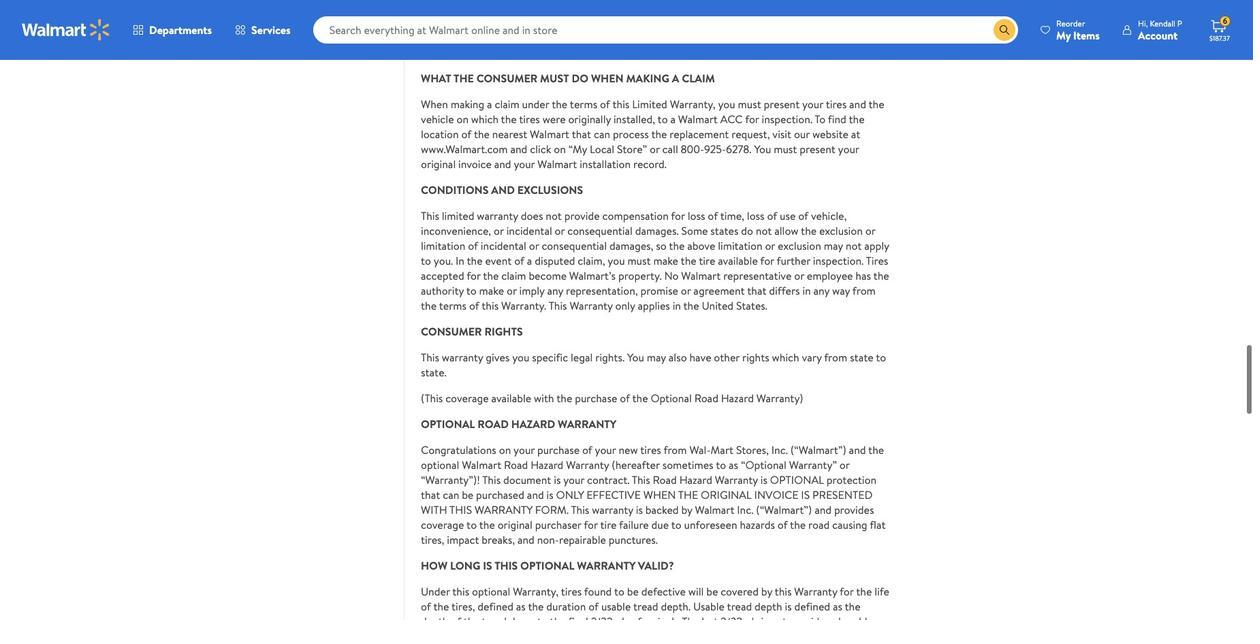 Task type: vqa. For each thing, say whether or not it's contained in the screenshot.
fifth progress bar from the bottom
no



Task type: locate. For each thing, give the bounding box(es) containing it.
2 limitation from the left
[[718, 230, 763, 245]]

www.walmart.com
[[421, 133, 508, 148]]

available
[[718, 245, 758, 260], [492, 383, 532, 398]]

this down breaks,
[[495, 550, 518, 565]]

a inside this limited warranty does not provide compensation for loss of time, loss of use of vehicle, inconvenience, or incidental or consequential damages. some states do not allow the exclusion or limitation of incidental or consequential damages, so the above limitation or exclusion may not apply to you. in the event of a disputed claim, you must make the tire available for further inspection. tires accepted for the claim become walmart's property. no walmart representative or employee has the authority to make or imply any representation, promise or agreement that differs in any way from the terms of this warranty. this warranty only applies in the united states.
[[527, 245, 532, 260]]

2 vertical spatial on
[[499, 435, 511, 450]]

2 loss from the left
[[747, 200, 765, 215]]

damages.
[[636, 215, 679, 230]]

time,
[[721, 200, 745, 215]]

inc. left invoice at bottom
[[738, 495, 754, 510]]

1 vertical spatial purchase
[[538, 435, 580, 450]]

a right limited
[[671, 103, 676, 118]]

this right the with
[[450, 495, 472, 510]]

0 vertical spatial optional
[[421, 409, 475, 424]]

is right "document" in the bottom of the page
[[554, 465, 561, 480]]

of left an
[[632, 606, 642, 621]]

incidental up the disputed
[[507, 215, 552, 230]]

tires left found
[[561, 576, 582, 591]]

and right find
[[850, 88, 867, 103]]

limited
[[442, 200, 475, 215]]

coverage inside congratulations on your purchase of your new tires from wal-mart stores, inc. ("walmart") and the optional walmart road hazard warranty (hereafter sometimes to as "optional warranty" or "warranty")! this document is your contract. this road hazard warranty is optional protection that can be purchased and is only effective when the original invoice is presented with this warranty form. this warranty is backed by walmart inc. ("walmart") and provides coverage to the original purchaser for tire failure due to unforeseen hazards of the road causing flat tires, impact breaks, and non-repairable punctures.
[[421, 510, 464, 525]]

protection
[[827, 465, 877, 480]]

original down purchased
[[498, 510, 533, 525]]

warranty up breaks,
[[475, 495, 533, 510]]

to inside this warranty gives you specific legal rights. you may also have other rights which vary from state to state.
[[876, 342, 887, 357]]

when up due
[[644, 480, 676, 495]]

by inside congratulations on your purchase of your new tires from wal-mart stores, inc. ("walmart") and the optional walmart road hazard warranty (hereafter sometimes to as "optional warranty" or "warranty")! this document is your contract. this road hazard warranty is optional protection that can be purchased and is only effective when the original invoice is presented with this warranty form. this warranty is backed by walmart inc. ("walmart") and provides coverage to the original purchaser for tire failure due to unforeseen hazards of the road causing flat tires, impact breaks, and non-repairable punctures.
[[682, 495, 693, 510]]

use
[[780, 200, 796, 215]]

1 defined from the left
[[478, 591, 514, 606]]

legal
[[571, 342, 593, 357]]

or left call
[[650, 133, 660, 148]]

walmart up 800-
[[679, 103, 718, 118]]

as left duration at the left of the page
[[516, 591, 526, 606]]

"warranty")!
[[421, 465, 480, 480]]

nearest
[[493, 118, 528, 133]]

so
[[656, 230, 667, 245]]

0 vertical spatial when
[[591, 63, 624, 78]]

you inside this warranty gives you specific legal rights. you may also have other rights which vary from state to state.
[[628, 342, 645, 357]]

2 vertical spatial that
[[421, 480, 440, 495]]

optional inside congratulations on your purchase of your new tires from wal-mart stores, inc. ("walmart") and the optional walmart road hazard warranty (hereafter sometimes to as "optional warranty" or "warranty")! this document is your contract. this road hazard warranty is optional protection that can be purchased and is only effective when the original invoice is presented with this warranty form. this warranty is backed by walmart inc. ("walmart") and provides coverage to the original purchaser for tire failure due to unforeseen hazards of the road causing flat tires, impact breaks, and non-repairable punctures.
[[421, 450, 459, 465]]

tread
[[634, 591, 659, 606], [727, 591, 752, 606], [482, 606, 507, 621]]

loss
[[688, 200, 706, 215], [747, 200, 765, 215]]

1 horizontal spatial tire
[[699, 245, 716, 260]]

or right the do
[[765, 230, 776, 245]]

from left wal-
[[664, 435, 687, 450]]

0 horizontal spatial hazard
[[531, 450, 564, 465]]

0 horizontal spatial by
[[682, 495, 693, 510]]

sometimes
[[663, 450, 714, 465]]

1 vertical spatial warranty,
[[513, 576, 559, 591]]

can down the congratulations
[[443, 480, 459, 495]]

1 vertical spatial optional
[[771, 465, 824, 480]]

from inside congratulations on your purchase of your new tires from wal-mart stores, inc. ("walmart") and the optional walmart road hazard warranty (hereafter sometimes to as "optional warranty" or "warranty")! this document is your contract. this road hazard warranty is optional protection that can be purchased and is only effective when the original invoice is presented with this warranty form. this warranty is backed by walmart inc. ("walmart") and provides coverage to the original purchaser for tire failure due to unforeseen hazards of the road causing flat tires, impact breaks, and non-repairable punctures.
[[664, 435, 687, 450]]

and left only
[[527, 480, 544, 495]]

this warranty gives you specific legal rights. you may also have other rights which vary from state to state.
[[421, 342, 887, 372]]

make up promise
[[654, 245, 679, 260]]

how long is this optional warranty valid?
[[421, 550, 674, 565]]

causing
[[833, 510, 868, 525]]

inspection.
[[762, 103, 813, 118], [813, 245, 864, 260]]

0 horizontal spatial in
[[673, 290, 681, 305]]

damages,
[[610, 230, 654, 245]]

("walmart") up protection
[[791, 435, 847, 450]]

1 vertical spatial original
[[498, 510, 533, 525]]

must
[[738, 88, 762, 103], [774, 133, 797, 148], [628, 245, 651, 260]]

breaks,
[[482, 525, 515, 540]]

or down does
[[529, 230, 539, 245]]

optional up the with
[[421, 450, 459, 465]]

for inside when making a claim under the terms of this limited warranty, you must present your tires and the vehicle on which the tires were originally installed, to a walmart acc for inspection. to find the location of the nearest walmart that can process the replacement request, visit our website at www.walmart.com and click on "my local store" or call 800-925-6278. you must present your original invoice and your walmart installation record.
[[746, 103, 760, 118]]

0 horizontal spatial tires,
[[421, 525, 445, 540]]

0 vertical spatial is
[[802, 480, 810, 495]]

to
[[658, 103, 668, 118], [421, 245, 431, 260], [467, 275, 477, 290], [876, 342, 887, 357], [716, 450, 727, 465], [467, 510, 477, 525], [672, 510, 682, 525], [615, 576, 625, 591], [538, 606, 548, 621]]

2/32nds down 'covered'
[[721, 606, 759, 621]]

tires inside congratulations on your purchase of your new tires from wal-mart stores, inc. ("walmart") and the optional walmart road hazard warranty (hereafter sometimes to as "optional warranty" or "warranty")! this document is your contract. this road hazard warranty is optional protection that can be purchased and is only effective when the original invoice is presented with this warranty form. this warranty is backed by walmart inc. ("walmart") and provides coverage to the original purchaser for tire failure due to unforeseen hazards of the road causing flat tires, impact breaks, and non-repairable punctures.
[[641, 435, 662, 450]]

be left purchased
[[462, 480, 474, 495]]

is inside congratulations on your purchase of your new tires from wal-mart stores, inc. ("walmart") and the optional walmart road hazard warranty (hereafter sometimes to as "optional warranty" or "warranty")! this document is your contract. this road hazard warranty is optional protection that can be purchased and is only effective when the original invoice is presented with this warranty form. this warranty is backed by walmart inc. ("walmart") and provides coverage to the original purchaser for tire failure due to unforeseen hazards of the road causing flat tires, impact breaks, and non-repairable punctures.
[[802, 480, 810, 495]]

hazard up only
[[531, 450, 564, 465]]

0 horizontal spatial you
[[628, 342, 645, 357]]

2 horizontal spatial from
[[853, 275, 876, 290]]

congratulations
[[421, 435, 497, 450]]

1 horizontal spatial loss
[[747, 200, 765, 215]]

impact
[[447, 525, 479, 540]]

0 vertical spatial claim
[[495, 88, 520, 103]]

2 horizontal spatial hazard
[[721, 383, 754, 398]]

under this optional warranty, tires found to be defective will be covered by this warranty for the life of the tires, defined as the duration of usable tread depth. usable tread depth is defined as the depth of the tread down to the final 2/32nds of an inch. the last 2/32nds is not considered usab
[[421, 576, 890, 621]]

on inside congratulations on your purchase of your new tires from wal-mart stores, inc. ("walmart") and the optional walmart road hazard warranty (hereafter sometimes to as "optional warranty" or "warranty")! this document is your contract. this road hazard warranty is optional protection that can be purchased and is only effective when the original invoice is presented with this warranty form. this warranty is backed by walmart inc. ("walmart") and provides coverage to the original purchaser for tire failure due to unforeseen hazards of the road causing flat tires, impact breaks, and non-repairable punctures.
[[499, 435, 511, 450]]

1 vertical spatial on
[[554, 133, 566, 148]]

employee
[[807, 260, 853, 275]]

1 horizontal spatial limitation
[[718, 230, 763, 245]]

that inside this limited warranty does not provide compensation for loss of time, loss of use of vehicle, inconvenience, or incidental or consequential damages. some states do not allow the exclusion or limitation of incidental or consequential damages, so the above limitation or exclusion may not apply to you. in the event of a disputed claim, you must make the tire available for further inspection. tires accepted for the claim become walmart's property. no walmart representative or employee has the authority to make or imply any representation, promise or agreement that differs in any way from the terms of this warranty. this warranty only applies in the united states.
[[748, 275, 767, 290]]

1 vertical spatial must
[[774, 133, 797, 148]]

1 vertical spatial when
[[644, 480, 676, 495]]

the down sometimes
[[678, 480, 699, 495]]

down
[[510, 606, 535, 621]]

tires inside under this optional warranty, tires found to be defective will be covered by this warranty for the life of the tires, defined as the duration of usable tread depth. usable tread depth is defined as the depth of the tread down to the final 2/32nds of an inch. the last 2/32nds is not considered usab
[[561, 576, 582, 591]]

optional down non-
[[521, 550, 575, 565]]

1 horizontal spatial in
[[803, 275, 811, 290]]

state
[[850, 342, 874, 357]]

1 horizontal spatial can
[[594, 118, 611, 133]]

hi, kendall p account
[[1139, 17, 1183, 43]]

warranty inside under this optional warranty, tires found to be defective will be covered by this warranty for the life of the tires, defined as the duration of usable tread depth. usable tread depth is defined as the depth of the tread down to the final 2/32nds of an inch. the last 2/32nds is not considered usab
[[795, 576, 838, 591]]

1 vertical spatial claim
[[502, 260, 526, 275]]

an
[[644, 606, 655, 621]]

coverage right (this
[[446, 383, 489, 398]]

this up (this
[[421, 342, 439, 357]]

available up optional road hazard warranty
[[492, 383, 532, 398]]

depth left considered on the right
[[755, 591, 783, 606]]

available down the do
[[718, 245, 758, 260]]

1 horizontal spatial 2/32nds
[[721, 606, 759, 621]]

1 vertical spatial by
[[762, 576, 773, 591]]

you right gives at the left bottom of page
[[513, 342, 530, 357]]

0 vertical spatial must
[[738, 88, 762, 103]]

defective
[[642, 576, 686, 591]]

by right 'covered'
[[762, 576, 773, 591]]

available inside this limited warranty does not provide compensation for loss of time, loss of use of vehicle, inconvenience, or incidental or consequential damages. some states do not allow the exclusion or limitation of incidental or consequential damages, so the above limitation or exclusion may not apply to you. in the event of a disputed claim, you must make the tire available for further inspection. tires accepted for the claim become walmart's property. no walmart representative or employee has the authority to make or imply any representation, promise or agreement that differs in any way from the terms of this warranty. this warranty only applies in the united states.
[[718, 245, 758, 260]]

make down event in the top of the page
[[479, 275, 504, 290]]

1 vertical spatial available
[[492, 383, 532, 398]]

depth.
[[661, 591, 691, 606]]

on down road
[[499, 435, 511, 450]]

1 vertical spatial the
[[678, 480, 699, 495]]

from right way
[[853, 275, 876, 290]]

0 horizontal spatial tire
[[601, 510, 617, 525]]

2 vertical spatial from
[[664, 435, 687, 450]]

is right long
[[483, 550, 493, 565]]

"optional
[[741, 450, 787, 465]]

for right purchaser
[[584, 510, 598, 525]]

0 vertical spatial tire
[[699, 245, 716, 260]]

from
[[853, 275, 876, 290], [825, 342, 848, 357], [664, 435, 687, 450]]

tires, inside congratulations on your purchase of your new tires from wal-mart stores, inc. ("walmart") and the optional walmart road hazard warranty (hereafter sometimes to as "optional warranty" or "warranty")! this document is your contract. this road hazard warranty is optional protection that can be purchased and is only effective when the original invoice is presented with this warranty form. this warranty is backed by walmart inc. ("walmart") and provides coverage to the original purchaser for tire failure due to unforeseen hazards of the road causing flat tires, impact breaks, and non-repairable punctures.
[[421, 525, 445, 540]]

that inside when making a claim under the terms of this limited warranty, you must present your tires and the vehicle on which the tires were originally installed, to a walmart acc for inspection. to find the location of the nearest walmart that can process the replacement request, visit our website at www.walmart.com and click on "my local store" or call 800-925-6278. you must present your original invoice and your walmart installation record.
[[572, 118, 591, 133]]

1 horizontal spatial when
[[644, 480, 676, 495]]

warranty inside this limited warranty does not provide compensation for loss of time, loss of use of vehicle, inconvenience, or incidental or consequential damages. some states do not allow the exclusion or limitation of incidental or consequential damages, so the above limitation or exclusion may not apply to you. in the event of a disputed claim, you must make the tire available for further inspection. tires accepted for the claim become walmart's property. no walmart representative or employee has the authority to make or imply any representation, promise or agreement that differs in any way from the terms of this warranty. this warranty only applies in the united states.
[[570, 290, 613, 305]]

your left contract.
[[564, 465, 585, 480]]

present up visit
[[764, 88, 800, 103]]

this left "document" in the bottom of the page
[[483, 465, 501, 480]]

warranty down consumer rights
[[442, 342, 483, 357]]

$187.37
[[1210, 33, 1231, 43]]

to left you.
[[421, 245, 431, 260]]

as left life
[[833, 591, 843, 606]]

0 vertical spatial may
[[824, 230, 844, 245]]

tires, inside under this optional warranty, tires found to be defective will be covered by this warranty for the life of the tires, defined as the duration of usable tread depth. usable tread depth is defined as the depth of the tread down to the final 2/32nds of an inch. the last 2/32nds is not considered usab
[[452, 591, 475, 606]]

imply
[[520, 275, 545, 290]]

tires
[[866, 245, 889, 260]]

1 horizontal spatial warranty,
[[670, 88, 716, 103]]

2 defined from the left
[[795, 591, 831, 606]]

record.
[[634, 148, 667, 163]]

road right optional
[[695, 383, 719, 398]]

0 horizontal spatial this
[[450, 495, 472, 510]]

0 horizontal spatial 2/32nds
[[591, 606, 629, 621]]

incidental down does
[[481, 230, 527, 245]]

can right "my at left
[[594, 118, 611, 133]]

state.
[[421, 357, 447, 372]]

may inside this limited warranty does not provide compensation for loss of time, loss of use of vehicle, inconvenience, or incidental or consequential damages. some states do not allow the exclusion or limitation of incidental or consequential damages, so the above limitation or exclusion may not apply to you. in the event of a disputed claim, you must make the tire available for further inspection. tires accepted for the claim become walmart's property. no walmart representative or employee has the authority to make or imply any representation, promise or agreement that differs in any way from the terms of this warranty. this warranty only applies in the united states.
[[824, 230, 844, 245]]

from right vary
[[825, 342, 848, 357]]

1 horizontal spatial tires,
[[452, 591, 475, 606]]

0 vertical spatial from
[[853, 275, 876, 290]]

1 vertical spatial inc.
[[738, 495, 754, 510]]

0 horizontal spatial loss
[[688, 200, 706, 215]]

1 vertical spatial present
[[800, 133, 836, 148]]

1 loss from the left
[[688, 200, 706, 215]]

must inside this limited warranty does not provide compensation for loss of time, loss of use of vehicle, inconvenience, or incidental or consequential damages. some states do not allow the exclusion or limitation of incidental or consequential damages, so the above limitation or exclusion may not apply to you. in the event of a disputed claim, you must make the tire available for further inspection. tires accepted for the claim become walmart's property. no walmart representative or employee has the authority to make or imply any representation, promise or agreement that differs in any way from the terms of this warranty. this warranty only applies in the united states.
[[628, 245, 651, 260]]

apply
[[865, 230, 890, 245]]

0 vertical spatial the
[[454, 63, 474, 78]]

warranty inside this limited warranty does not provide compensation for loss of time, loss of use of vehicle, inconvenience, or incidental or consequential damages. some states do not allow the exclusion or limitation of incidental or consequential damages, so the above limitation or exclusion may not apply to you. in the event of a disputed claim, you must make the tire available for further inspection. tires accepted for the claim become walmart's property. no walmart representative or employee has the authority to make or imply any representation, promise or agreement that differs in any way from the terms of this warranty. this warranty only applies in the united states.
[[477, 200, 519, 215]]

0 horizontal spatial road
[[504, 450, 528, 465]]

acc
[[721, 103, 743, 118]]

tire left "failure"
[[601, 510, 617, 525]]

road
[[809, 510, 830, 525]]

inc. right stores,
[[772, 435, 788, 450]]

warranty down contract.
[[592, 495, 634, 510]]

1 vertical spatial warranty
[[442, 342, 483, 357]]

optional
[[421, 409, 475, 424], [771, 465, 824, 480], [521, 550, 575, 565]]

0 horizontal spatial any
[[548, 275, 564, 290]]

0 vertical spatial can
[[594, 118, 611, 133]]

1 vertical spatial you
[[628, 342, 645, 357]]

coverage up how
[[421, 510, 464, 525]]

that right were
[[572, 118, 591, 133]]

usable
[[694, 591, 725, 606]]

0 vertical spatial consumer
[[477, 63, 538, 78]]

warranty,
[[670, 88, 716, 103], [513, 576, 559, 591]]

may up employee
[[824, 230, 844, 245]]

request,
[[732, 118, 770, 133]]

1 horizontal spatial any
[[814, 275, 830, 290]]

which inside this warranty gives you specific legal rights. you may also have other rights which vary from state to state.
[[772, 342, 800, 357]]

1 vertical spatial tire
[[601, 510, 617, 525]]

in right applies
[[673, 290, 681, 305]]

claim,
[[578, 245, 605, 260]]

not inside under this optional warranty, tires found to be defective will be covered by this warranty for the life of the tires, defined as the duration of usable tread depth. usable tread depth is defined as the depth of the tread down to the final 2/32nds of an inch. the last 2/32nds is not considered usab
[[771, 606, 787, 621]]

original inside when making a claim under the terms of this limited warranty, you must present your tires and the vehicle on which the tires were originally installed, to a walmart acc for inspection. to find the location of the nearest walmart that can process the replacement request, visit our website at www.walmart.com and click on "my local store" or call 800-925-6278. you must present your original invoice and your walmart installation record.
[[421, 148, 456, 163]]

2 horizontal spatial on
[[554, 133, 566, 148]]

presented
[[813, 480, 873, 495]]

consequential
[[568, 215, 633, 230], [542, 230, 607, 245]]

0 horizontal spatial can
[[443, 480, 459, 495]]

or inside congratulations on your purchase of your new tires from wal-mart stores, inc. ("walmart") and the optional walmart road hazard warranty (hereafter sometimes to as "optional warranty" or "warranty")! this document is your contract. this road hazard warranty is optional protection that can be purchased and is only effective when the original invoice is presented with this warranty form. this warranty is backed by walmart inc. ("walmart") and provides coverage to the original purchaser for tire failure due to unforeseen hazards of the road causing flat tires, impact breaks, and non-repairable punctures.
[[840, 450, 850, 465]]

1 vertical spatial terms
[[439, 290, 467, 305]]

0 vertical spatial tires,
[[421, 525, 445, 540]]

1 horizontal spatial optional
[[521, 550, 575, 565]]

purchase
[[575, 383, 618, 398], [538, 435, 580, 450]]

original
[[701, 480, 752, 495]]

warranty
[[570, 290, 613, 305], [566, 450, 609, 465], [715, 465, 758, 480], [795, 576, 838, 591]]

warranty up only
[[566, 450, 609, 465]]

this inside congratulations on your purchase of your new tires from wal-mart stores, inc. ("walmart") and the optional walmart road hazard warranty (hereafter sometimes to as "optional warranty" or "warranty")! this document is your contract. this road hazard warranty is optional protection that can be purchased and is only effective when the original invoice is presented with this warranty form. this warranty is backed by walmart inc. ("walmart") and provides coverage to the original purchaser for tire failure due to unforeseen hazards of the road causing flat tires, impact breaks, and non-repairable punctures.
[[450, 495, 472, 510]]

0 horizontal spatial a
[[487, 88, 492, 103]]

2/32nds right final at the left bottom
[[591, 606, 629, 621]]

consequential up "claim,"
[[568, 215, 633, 230]]

0 horizontal spatial warranty,
[[513, 576, 559, 591]]

conditions and exclusions
[[421, 174, 583, 189]]

this
[[450, 495, 472, 510], [495, 550, 518, 565]]

to right authority
[[467, 275, 477, 290]]

be left defective
[[627, 576, 639, 591]]

purchase down rights.
[[575, 383, 618, 398]]

0 vertical spatial that
[[572, 118, 591, 133]]

1 horizontal spatial tread
[[634, 591, 659, 606]]

a right making
[[487, 88, 492, 103]]

0 horizontal spatial which
[[471, 103, 499, 118]]

and up protection
[[849, 435, 866, 450]]

walmart down "under"
[[530, 118, 570, 133]]

you right rights.
[[628, 342, 645, 357]]

authority
[[421, 275, 464, 290]]

1 horizontal spatial by
[[762, 576, 773, 591]]

inspection. inside this limited warranty does not provide compensation for loss of time, loss of use of vehicle, inconvenience, or incidental or consequential damages. some states do not allow the exclusion or limitation of incidental or consequential damages, so the above limitation or exclusion may not apply to you. in the event of a disputed claim, you must make the tire available for further inspection. tires accepted for the claim become walmart's property. no walmart representative or employee has the authority to make or imply any representation, promise or agreement that differs in any way from the terms of this warranty. this warranty only applies in the united states.
[[813, 245, 864, 260]]

you
[[755, 133, 772, 148], [628, 342, 645, 357]]

be right will
[[707, 576, 718, 591]]

flat
[[870, 510, 886, 525]]

hazard down other
[[721, 383, 754, 398]]

your
[[803, 88, 824, 103], [839, 133, 860, 148], [514, 148, 535, 163], [514, 435, 535, 450], [595, 435, 616, 450], [564, 465, 585, 480]]

1 horizontal spatial is
[[802, 480, 810, 495]]

or
[[650, 133, 660, 148], [494, 215, 504, 230], [555, 215, 565, 230], [866, 215, 876, 230], [529, 230, 539, 245], [765, 230, 776, 245], [795, 260, 805, 275], [507, 275, 517, 290], [681, 275, 691, 290], [840, 450, 850, 465]]

on left "my at left
[[554, 133, 566, 148]]

1 horizontal spatial a
[[527, 245, 532, 260]]

mart
[[711, 435, 734, 450]]

1 horizontal spatial you
[[608, 245, 625, 260]]

0 vertical spatial original
[[421, 148, 456, 163]]

1 horizontal spatial inspection.
[[813, 245, 864, 260]]

of left time,
[[708, 200, 718, 215]]

consumer down authority
[[421, 316, 482, 331]]

you inside this warranty gives you specific legal rights. you may also have other rights which vary from state to state.
[[513, 342, 530, 357]]

claim inside when making a claim under the terms of this limited warranty, you must present your tires and the vehicle on which the tires were originally installed, to a walmart acc for inspection. to find the location of the nearest walmart that can process the replacement request, visit our website at www.walmart.com and click on "my local store" or call 800-925-6278. you must present your original invoice and your walmart installation record.
[[495, 88, 520, 103]]

final
[[568, 606, 589, 621]]

our
[[794, 118, 810, 133]]

must left so on the right of the page
[[628, 245, 651, 260]]

warranty, inside under this optional warranty, tires found to be defective will be covered by this warranty for the life of the tires, defined as the duration of usable tread depth. usable tread depth is defined as the depth of the tread down to the final 2/32nds of an inch. the last 2/32nds is not considered usab
[[513, 576, 559, 591]]

1 horizontal spatial from
[[825, 342, 848, 357]]

by right backed
[[682, 495, 693, 510]]

Search search field
[[313, 16, 1019, 44]]

accepted
[[421, 260, 464, 275]]

making
[[626, 63, 670, 78]]

valid?
[[638, 550, 674, 565]]

purchase inside congratulations on your purchase of your new tires from wal-mart stores, inc. ("walmart") and the optional walmart road hazard warranty (hereafter sometimes to as "optional warranty" or "warranty")! this document is your contract. this road hazard warranty is optional protection that can be purchased and is only effective when the original invoice is presented with this warranty form. this warranty is backed by walmart inc. ("walmart") and provides coverage to the original purchaser for tire failure due to unforeseen hazards of the road causing flat tires, impact breaks, and non-repairable punctures.
[[538, 435, 580, 450]]

1 vertical spatial consumer
[[421, 316, 482, 331]]

1 horizontal spatial this
[[495, 550, 518, 565]]

walmart image
[[22, 19, 110, 41]]

when making a claim under the terms of this limited warranty, you must present your tires and the vehicle on which the tires were originally installed, to a walmart acc for inspection. to find the location of the nearest walmart that can process the replacement request, visit our website at www.walmart.com and click on "my local store" or call 800-925-6278. you must present your original invoice and your walmart installation record.
[[421, 88, 885, 163]]

0 vertical spatial you
[[719, 88, 736, 103]]

limitation down time,
[[718, 230, 763, 245]]

your left new
[[595, 435, 616, 450]]

tread right usable
[[727, 591, 752, 606]]

0 horizontal spatial be
[[462, 480, 474, 495]]

representation,
[[566, 275, 638, 290]]

local
[[590, 133, 615, 148]]

1 limitation from the left
[[421, 230, 466, 245]]

1 vertical spatial this
[[495, 550, 518, 565]]

0 horizontal spatial inc.
[[738, 495, 754, 510]]

optional inside under this optional warranty, tires found to be defective will be covered by this warranty for the life of the tires, defined as the duration of usable tread depth. usable tread depth is defined as the depth of the tread down to the final 2/32nds of an inch. the last 2/32nds is not considered usab
[[472, 576, 511, 591]]

1 horizontal spatial available
[[718, 245, 758, 260]]

claim
[[682, 63, 715, 78]]

1 horizontal spatial as
[[729, 450, 739, 465]]

may
[[824, 230, 844, 245], [647, 342, 666, 357]]

1 vertical spatial which
[[772, 342, 800, 357]]

purchase down hazard
[[538, 435, 580, 450]]

0 horizontal spatial must
[[628, 245, 651, 260]]

0 vertical spatial present
[[764, 88, 800, 103]]

tire inside this limited warranty does not provide compensation for loss of time, loss of use of vehicle, inconvenience, or incidental or consequential damages. some states do not allow the exclusion or limitation of incidental or consequential damages, so the above limitation or exclusion may not apply to you. in the event of a disputed claim, you must make the tire available for further inspection. tires accepted for the claim become walmart's property. no walmart representative or employee has the authority to make or imply any representation, promise or agreement that differs in any way from the terms of this warranty. this warranty only applies in the united states.
[[699, 245, 716, 260]]

as left "optional
[[729, 450, 739, 465]]

you right "claim,"
[[608, 245, 625, 260]]

must up request,
[[738, 88, 762, 103]]

road
[[695, 383, 719, 398], [504, 450, 528, 465], [653, 465, 677, 480]]

0 horizontal spatial on
[[457, 103, 469, 118]]

by inside under this optional warranty, tires found to be defective will be covered by this warranty for the life of the tires, defined as the duration of usable tread depth. usable tread depth is defined as the depth of the tread down to the final 2/32nds of an inch. the last 2/32nds is not considered usab
[[762, 576, 773, 591]]

this right form.
[[571, 495, 590, 510]]

agreement
[[694, 275, 745, 290]]

in
[[456, 245, 465, 260]]

rights
[[743, 342, 770, 357]]

0 vertical spatial available
[[718, 245, 758, 260]]

present
[[764, 88, 800, 103], [800, 133, 836, 148]]

0 vertical spatial which
[[471, 103, 499, 118]]

of down long
[[451, 606, 461, 621]]

inspection. left to
[[762, 103, 813, 118]]

1 horizontal spatial on
[[499, 435, 511, 450]]

services button
[[224, 14, 302, 46]]

0 vertical spatial this
[[450, 495, 472, 510]]

make
[[654, 245, 679, 260], [479, 275, 504, 290]]

2 vertical spatial warranty
[[592, 495, 634, 510]]

this up rights
[[482, 290, 499, 305]]

1 horizontal spatial terms
[[570, 88, 598, 103]]

1 vertical spatial may
[[647, 342, 666, 357]]

and
[[491, 174, 515, 189]]

(hereafter
[[612, 450, 660, 465]]

0 vertical spatial optional
[[421, 450, 459, 465]]

when inside congratulations on your purchase of your new tires from wal-mart stores, inc. ("walmart") and the optional walmart road hazard warranty (hereafter sometimes to as "optional warranty" or "warranty")! this document is your contract. this road hazard warranty is optional protection that can be purchased and is only effective when the original invoice is presented with this warranty form. this warranty is backed by walmart inc. ("walmart") and provides coverage to the original purchaser for tire failure due to unforeseen hazards of the road causing flat tires, impact breaks, and non-repairable punctures.
[[644, 480, 676, 495]]



Task type: describe. For each thing, give the bounding box(es) containing it.
Walmart Site-Wide search field
[[313, 16, 1019, 44]]

tire inside congratulations on your purchase of your new tires from wal-mart stores, inc. ("walmart") and the optional walmart road hazard warranty (hereafter sometimes to as "optional warranty" or "warranty")! this document is your contract. this road hazard warranty is optional protection that can be purchased and is only effective when the original invoice is presented with this warranty form. this warranty is backed by walmart inc. ("walmart") and provides coverage to the original purchaser for tire failure due to unforeseen hazards of the road causing flat tires, impact breaks, and non-repairable punctures.
[[601, 510, 617, 525]]

1 2/32nds from the left
[[591, 606, 629, 621]]

"my
[[569, 133, 588, 148]]

for left further
[[761, 245, 775, 260]]

vehicle,
[[811, 200, 847, 215]]

long
[[450, 550, 481, 565]]

or left imply
[[507, 275, 517, 290]]

(this
[[421, 383, 443, 398]]

1 horizontal spatial be
[[627, 576, 639, 591]]

reorder
[[1057, 17, 1086, 29]]

walmart up purchased
[[462, 450, 502, 465]]

your down optional road hazard warranty
[[514, 435, 535, 450]]

do
[[742, 215, 754, 230]]

1 horizontal spatial hazard
[[680, 465, 713, 480]]

the
[[682, 606, 699, 621]]

property.
[[619, 260, 662, 275]]

terms inside when making a claim under the terms of this limited warranty, you must present your tires and the vehicle on which the tires were originally installed, to a walmart acc for inspection. to find the location of the nearest walmart that can process the replacement request, visit our website at www.walmart.com and click on "my local store" or call 800-925-6278. you must present your original invoice and your walmart installation record.
[[570, 88, 598, 103]]

other
[[714, 342, 740, 357]]

you inside this limited warranty does not provide compensation for loss of time, loss of use of vehicle, inconvenience, or incidental or consequential damages. some states do not allow the exclusion or limitation of incidental or consequential damages, so the above limitation or exclusion may not apply to you. in the event of a disputed claim, you must make the tire available for further inspection. tires accepted for the claim become walmart's property. no walmart representative or employee has the authority to make or imply any representation, promise or agreement that differs in any way from the terms of this warranty. this warranty only applies in the united states.
[[608, 245, 625, 260]]

become
[[529, 260, 567, 275]]

2 vertical spatial warranty
[[577, 550, 636, 565]]

2 2/32nds from the left
[[721, 606, 759, 621]]

under
[[522, 88, 550, 103]]

to right wal-
[[716, 450, 727, 465]]

or right no
[[681, 275, 691, 290]]

stores,
[[737, 435, 769, 450]]

1 horizontal spatial must
[[738, 88, 762, 103]]

exclusion left apply
[[820, 215, 863, 230]]

at
[[852, 118, 861, 133]]

provides
[[835, 495, 875, 510]]

for right compensation
[[671, 200, 685, 215]]

is down stores,
[[761, 465, 768, 480]]

0 horizontal spatial available
[[492, 383, 532, 398]]

united
[[702, 290, 734, 305]]

warranty inside congratulations on your purchase of your new tires from wal-mart stores, inc. ("walmart") and the optional walmart road hazard warranty (hereafter sometimes to as "optional warranty" or "warranty")! this document is your contract. this road hazard warranty is optional protection that can be purchased and is only effective when the original invoice is presented with this warranty form. this warranty is backed by walmart inc. ("walmart") and provides coverage to the original purchaser for tire failure due to unforeseen hazards of the road causing flat tires, impact breaks, and non-repairable punctures.
[[475, 495, 533, 510]]

may inside this warranty gives you specific legal rights. you may also have other rights which vary from state to state.
[[647, 342, 666, 357]]

or up event in the top of the page
[[494, 215, 504, 230]]

to right "down"
[[538, 606, 548, 621]]

visit
[[773, 118, 792, 133]]

the inside congratulations on your purchase of your new tires from wal-mart stores, inc. ("walmart") and the optional walmart road hazard warranty (hereafter sometimes to as "optional warranty" or "warranty")! this document is your contract. this road hazard warranty is optional protection that can be purchased and is only effective when the original invoice is presented with this warranty form. this warranty is backed by walmart inc. ("walmart") and provides coverage to the original purchaser for tire failure due to unforeseen hazards of the road causing flat tires, impact breaks, and non-repairable punctures.
[[678, 480, 699, 495]]

925-
[[705, 133, 726, 148]]

of right event in the top of the page
[[515, 245, 525, 260]]

this left limited
[[421, 200, 439, 215]]

2 any from the left
[[814, 275, 830, 290]]

of right use
[[799, 200, 809, 215]]

not right the do
[[756, 215, 772, 230]]

is left considered on the right
[[761, 606, 768, 621]]

warranty inside this warranty gives you specific legal rights. you may also have other rights which vary from state to state.
[[442, 342, 483, 357]]

2 horizontal spatial a
[[671, 103, 676, 118]]

0 horizontal spatial depth
[[421, 606, 449, 621]]

as inside congratulations on your purchase of your new tires from wal-mart stores, inc. ("walmart") and the optional walmart road hazard warranty (hereafter sometimes to as "optional warranty" or "warranty")! this document is your contract. this road hazard warranty is optional protection that can be purchased and is only effective when the original invoice is presented with this warranty form. this warranty is backed by walmart inc. ("walmart") and provides coverage to the original purchaser for tire failure due to unforeseen hazards of the road causing flat tires, impact breaks, and non-repairable punctures.
[[729, 450, 739, 465]]

0 horizontal spatial tread
[[482, 606, 507, 621]]

6278.
[[726, 133, 752, 148]]

promise
[[641, 275, 679, 290]]

do
[[572, 63, 589, 78]]

of down rights.
[[620, 383, 630, 398]]

differs
[[770, 275, 800, 290]]

with
[[421, 495, 448, 510]]

this right under
[[453, 576, 470, 591]]

replacement
[[670, 118, 729, 133]]

you inside when making a claim under the terms of this limited warranty, you must present your tires and the vehicle on which the tires were originally installed, to a walmart acc for inspection. to find the location of the nearest walmart that can process the replacement request, visit our website at www.walmart.com and click on "my local store" or call 800-925-6278. you must present your original invoice and your walmart installation record.
[[755, 133, 772, 148]]

of right "hazards"
[[778, 510, 788, 525]]

installed,
[[614, 103, 656, 118]]

warranty"
[[790, 450, 837, 465]]

of right final at the left bottom
[[589, 591, 599, 606]]

or left employee
[[795, 260, 805, 275]]

this inside this limited warranty does not provide compensation for loss of time, loss of use of vehicle, inconvenience, or incidental or consequential damages. some states do not allow the exclusion or limitation of incidental or consequential damages, so the above limitation or exclusion may not apply to you. in the event of a disputed claim, you must make the tire available for further inspection. tires accepted for the claim become walmart's property. no walmart representative or employee has the authority to make or imply any representation, promise or agreement that differs in any way from the terms of this warranty. this warranty only applies in the united states.
[[482, 290, 499, 305]]

vary
[[802, 342, 822, 357]]

have
[[690, 342, 712, 357]]

this right imply
[[549, 290, 567, 305]]

original inside congratulations on your purchase of your new tires from wal-mart stores, inc. ("walmart") and the optional walmart road hazard warranty (hereafter sometimes to as "optional warranty" or "warranty")! this document is your contract. this road hazard warranty is optional protection that can be purchased and is only effective when the original invoice is presented with this warranty form. this warranty is backed by walmart inc. ("walmart") and provides coverage to the original purchaser for tire failure due to unforeseen hazards of the road causing flat tires, impact breaks, and non-repairable punctures.
[[498, 510, 533, 525]]

when
[[421, 88, 448, 103]]

a
[[672, 63, 680, 78]]

is right 'covered'
[[785, 591, 792, 606]]

0 vertical spatial inc.
[[772, 435, 788, 450]]

0 horizontal spatial optional
[[421, 409, 475, 424]]

provide
[[565, 200, 600, 215]]

1 vertical spatial ("walmart")
[[756, 495, 812, 510]]

what the consumer must do when making a claim
[[421, 63, 715, 78]]

warranty)
[[757, 383, 804, 398]]

0 vertical spatial warranty
[[558, 409, 617, 424]]

from inside this warranty gives you specific legal rights. you may also have other rights which vary from state to state.
[[825, 342, 848, 357]]

exclusion down use
[[778, 230, 822, 245]]

states.
[[737, 290, 768, 305]]

website
[[813, 118, 849, 133]]

or up the disputed
[[555, 215, 565, 230]]

that inside congratulations on your purchase of your new tires from wal-mart stores, inc. ("walmart") and the optional walmart road hazard warranty (hereafter sometimes to as "optional warranty" or "warranty")! this document is your contract. this road hazard warranty is optional protection that can be purchased and is only effective when the original invoice is presented with this warranty form. this warranty is backed by walmart inc. ("walmart") and provides coverage to the original purchaser for tire failure due to unforeseen hazards of the road causing flat tires, impact breaks, and non-repairable punctures.
[[421, 480, 440, 495]]

your down find
[[839, 133, 860, 148]]

what
[[421, 63, 452, 78]]

your down nearest
[[514, 148, 535, 163]]

0 horizontal spatial is
[[483, 550, 493, 565]]

to inside when making a claim under the terms of this limited warranty, you must present your tires and the vehicle on which the tires were originally installed, to a walmart acc for inspection. to find the location of the nearest walmart that can process the replacement request, visit our website at www.walmart.com and click on "my local store" or call 800-925-6278. you must present your original invoice and your walmart installation record.
[[658, 103, 668, 118]]

claim inside this limited warranty does not provide compensation for loss of time, loss of use of vehicle, inconvenience, or incidental or consequential damages. some states do not allow the exclusion or limitation of incidental or consequential damages, so the above limitation or exclusion may not apply to you. in the event of a disputed claim, you must make the tire available for further inspection. tires accepted for the claim become walmart's property. no walmart representative or employee has the authority to make or imply any representation, promise or agreement that differs in any way from the terms of this warranty. this warranty only applies in the united states.
[[502, 260, 526, 275]]

tires right to
[[826, 88, 847, 103]]

wal-
[[690, 435, 711, 450]]

inconvenience,
[[421, 215, 491, 230]]

of right location
[[462, 118, 472, 133]]

this down new
[[632, 465, 651, 480]]

your left find
[[803, 88, 824, 103]]

you inside when making a claim under the terms of this limited warranty, you must present your tires and the vehicle on which the tires were originally installed, to a walmart acc for inspection. to find the location of the nearest walmart that can process the replacement request, visit our website at www.walmart.com and click on "my local store" or call 800-925-6278. you must present your original invoice and your walmart installation record.
[[719, 88, 736, 103]]

of left 'installed,'
[[600, 88, 610, 103]]

document
[[504, 465, 552, 480]]

optional inside congratulations on your purchase of your new tires from wal-mart stores, inc. ("walmart") and the optional walmart road hazard warranty (hereafter sometimes to as "optional warranty" or "warranty")! this document is your contract. this road hazard warranty is optional protection that can be purchased and is only effective when the original invoice is presented with this warranty form. this warranty is backed by walmart inc. ("walmart") and provides coverage to the original purchaser for tire failure due to unforeseen hazards of the road causing flat tires, impact breaks, and non-repairable punctures.
[[771, 465, 824, 480]]

2 horizontal spatial be
[[707, 576, 718, 591]]

consumer rights
[[421, 316, 523, 331]]

and left causing
[[815, 495, 832, 510]]

allow
[[775, 215, 799, 230]]

2 horizontal spatial road
[[695, 383, 719, 398]]

services
[[251, 22, 291, 37]]

search icon image
[[1000, 25, 1011, 35]]

1 horizontal spatial make
[[654, 245, 679, 260]]

or up the tires
[[866, 215, 876, 230]]

must
[[540, 63, 569, 78]]

from inside this limited warranty does not provide compensation for loss of time, loss of use of vehicle, inconvenience, or incidental or consequential damages. some states do not allow the exclusion or limitation of incidental or consequential damages, so the above limitation or exclusion may not apply to you. in the event of a disputed claim, you must make the tire available for further inspection. tires accepted for the claim become walmart's property. no walmart representative or employee has the authority to make or imply any representation, promise or agreement that differs in any way from the terms of this warranty. this warranty only applies in the united states.
[[853, 275, 876, 290]]

purchased
[[476, 480, 525, 495]]

0 vertical spatial ("walmart")
[[791, 435, 847, 450]]

of up contract.
[[583, 435, 593, 450]]

further
[[777, 245, 811, 260]]

for right in on the top of page
[[467, 260, 481, 275]]

0 vertical spatial on
[[457, 103, 469, 118]]

way
[[833, 275, 851, 290]]

which inside when making a claim under the terms of this limited warranty, you must present your tires and the vehicle on which the tires were originally installed, to a walmart acc for inspection. to find the location of the nearest walmart that can process the replacement request, visit our website at www.walmart.com and click on "my local store" or call 800-925-6278. you must present your original invoice and your walmart installation record.
[[471, 103, 499, 118]]

this inside this warranty gives you specific legal rights. you may also have other rights which vary from state to state.
[[421, 342, 439, 357]]

is left backed
[[636, 495, 643, 510]]

terms inside this limited warranty does not provide compensation for loss of time, loss of use of vehicle, inconvenience, or incidental or consequential damages. some states do not allow the exclusion or limitation of incidental or consequential damages, so the above limitation or exclusion may not apply to you. in the event of a disputed claim, you must make the tire available for further inspection. tires accepted for the claim become walmart's property. no walmart representative or employee has the authority to make or imply any representation, promise or agreement that differs in any way from the terms of this warranty. this warranty only applies in the united states.
[[439, 290, 467, 305]]

hi,
[[1139, 17, 1149, 29]]

to left breaks,
[[467, 510, 477, 525]]

can inside congratulations on your purchase of your new tires from wal-mart stores, inc. ("walmart") and the optional walmart road hazard warranty (hereafter sometimes to as "optional warranty" or "warranty")! this document is your contract. this road hazard warranty is optional protection that can be purchased and is only effective when the original invoice is presented with this warranty form. this warranty is backed by walmart inc. ("walmart") and provides coverage to the original purchaser for tire failure due to unforeseen hazards of the road causing flat tires, impact breaks, and non-repairable punctures.
[[443, 480, 459, 495]]

repairable
[[559, 525, 606, 540]]

only
[[616, 290, 635, 305]]

not left apply
[[846, 230, 862, 245]]

applies
[[638, 290, 670, 305]]

for inside congratulations on your purchase of your new tires from wal-mart stores, inc. ("walmart") and the optional walmart road hazard warranty (hereafter sometimes to as "optional warranty" or "warranty")! this document is your contract. this road hazard warranty is optional protection that can be purchased and is only effective when the original invoice is presented with this warranty form. this warranty is backed by walmart inc. ("walmart") and provides coverage to the original purchaser for tire failure due to unforeseen hazards of the road causing flat tires, impact breaks, and non-repairable punctures.
[[584, 510, 598, 525]]

inspection. inside when making a claim under the terms of this limited warranty, you must present your tires and the vehicle on which the tires were originally installed, to a walmart acc for inspection. to find the location of the nearest walmart that can process the replacement request, visit our website at www.walmart.com and click on "my local store" or call 800-925-6278. you must present your original invoice and your walmart installation record.
[[762, 103, 813, 118]]

found
[[585, 576, 612, 591]]

consequential down provide
[[542, 230, 607, 245]]

0 horizontal spatial when
[[591, 63, 624, 78]]

of up consumer rights
[[469, 290, 479, 305]]

limited
[[632, 88, 668, 103]]

my
[[1057, 28, 1071, 43]]

some
[[682, 215, 708, 230]]

1 vertical spatial make
[[479, 275, 504, 290]]

can inside when making a claim under the terms of this limited warranty, you must present your tires and the vehicle on which the tires were originally installed, to a walmart acc for inspection. to find the location of the nearest walmart that can process the replacement request, visit our website at www.walmart.com and click on "my local store" or call 800-925-6278. you must present your original invoice and your walmart installation record.
[[594, 118, 611, 133]]

this right 'covered'
[[775, 576, 792, 591]]

to
[[815, 103, 826, 118]]

of down how
[[421, 591, 431, 606]]

walmart left "hazards"
[[695, 495, 735, 510]]

and left the click
[[511, 133, 528, 148]]

be inside congratulations on your purchase of your new tires from wal-mart stores, inc. ("walmart") and the optional walmart road hazard warranty (hereafter sometimes to as "optional warranty" or "warranty")! this document is your contract. this road hazard warranty is optional protection that can be purchased and is only effective when the original invoice is presented with this warranty form. this warranty is backed by walmart inc. ("walmart") and provides coverage to the original purchaser for tire failure due to unforeseen hazards of the road causing flat tires, impact breaks, and non-repairable punctures.
[[462, 480, 474, 495]]

1 any from the left
[[548, 275, 564, 290]]

and left non-
[[518, 525, 535, 540]]

for inside under this optional warranty, tires found to be defective will be covered by this warranty for the life of the tires, defined as the duration of usable tread depth. usable tread depth is defined as the depth of the tread down to the final 2/32nds of an inch. the last 2/32nds is not considered usab
[[840, 576, 854, 591]]

effective
[[587, 480, 641, 495]]

also
[[669, 342, 687, 357]]

0 horizontal spatial as
[[516, 591, 526, 606]]

installation
[[580, 148, 631, 163]]

6
[[1224, 15, 1228, 27]]

this inside when making a claim under the terms of this limited warranty, you must present your tires and the vehicle on which the tires were originally installed, to a walmart acc for inspection. to find the location of the nearest walmart that can process the replacement request, visit our website at www.walmart.com and click on "my local store" or call 800-925-6278. you must present your original invoice and your walmart installation record.
[[613, 88, 630, 103]]

warranty down mart
[[715, 465, 758, 480]]

specific
[[532, 342, 568, 357]]

of right in on the top of page
[[468, 230, 478, 245]]

non-
[[537, 525, 559, 540]]

unforeseen
[[685, 510, 738, 525]]

warranty inside congratulations on your purchase of your new tires from wal-mart stores, inc. ("walmart") and the optional walmart road hazard warranty (hereafter sometimes to as "optional warranty" or "warranty")! this document is your contract. this road hazard warranty is optional protection that can be purchased and is only effective when the original invoice is presented with this warranty form. this warranty is backed by walmart inc. ("walmart") and provides coverage to the original purchaser for tire failure due to unforeseen hazards of the road causing flat tires, impact breaks, and non-repairable punctures.
[[592, 495, 634, 510]]

of left use
[[768, 200, 778, 215]]

0 horizontal spatial the
[[454, 63, 474, 78]]

has
[[856, 260, 872, 275]]

only
[[556, 480, 584, 495]]

is left only
[[547, 480, 554, 495]]

to right due
[[672, 510, 682, 525]]

1 horizontal spatial road
[[653, 465, 677, 480]]

hazard
[[512, 409, 555, 424]]

2 horizontal spatial tread
[[727, 591, 752, 606]]

2 horizontal spatial as
[[833, 591, 843, 606]]

warranty, inside when making a claim under the terms of this limited warranty, you must present your tires and the vehicle on which the tires were originally installed, to a walmart acc for inspection. to find the location of the nearest walmart that can process the replacement request, visit our website at www.walmart.com and click on "my local store" or call 800-925-6278. you must present your original invoice and your walmart installation record.
[[670, 88, 716, 103]]

items
[[1074, 28, 1100, 43]]

optional road hazard warranty
[[421, 409, 617, 424]]

will
[[689, 576, 704, 591]]

1 horizontal spatial depth
[[755, 591, 783, 606]]

or inside when making a claim under the terms of this limited warranty, you must present your tires and the vehicle on which the tires were originally installed, to a walmart acc for inspection. to find the location of the nearest walmart that can process the replacement request, visit our website at www.walmart.com and click on "my local store" or call 800-925-6278. you must present your original invoice and your walmart installation record.
[[650, 133, 660, 148]]

to right found
[[615, 576, 625, 591]]

reorder my items
[[1057, 17, 1100, 43]]

not right does
[[546, 200, 562, 215]]

you.
[[434, 245, 453, 260]]

gives
[[486, 342, 510, 357]]

and up and
[[494, 148, 511, 163]]

tires left were
[[519, 103, 540, 118]]

duration
[[547, 591, 586, 606]]

road
[[478, 409, 509, 424]]

no
[[665, 260, 679, 275]]

life
[[875, 576, 890, 591]]

0 vertical spatial purchase
[[575, 383, 618, 398]]

walmart inside this limited warranty does not provide compensation for loss of time, loss of use of vehicle, inconvenience, or incidental or consequential damages. some states do not allow the exclusion or limitation of incidental or consequential damages, so the above limitation or exclusion may not apply to you. in the event of a disputed claim, you must make the tire available for further inspection. tires accepted for the claim become walmart's property. no walmart representative or employee has the authority to make or imply any representation, promise or agreement that differs in any way from the terms of this warranty. this warranty only applies in the united states.
[[682, 260, 721, 275]]

0 vertical spatial coverage
[[446, 383, 489, 398]]

walmart up exclusions
[[538, 148, 577, 163]]

warranty.
[[501, 290, 547, 305]]

store"
[[617, 133, 647, 148]]

2 horizontal spatial must
[[774, 133, 797, 148]]



